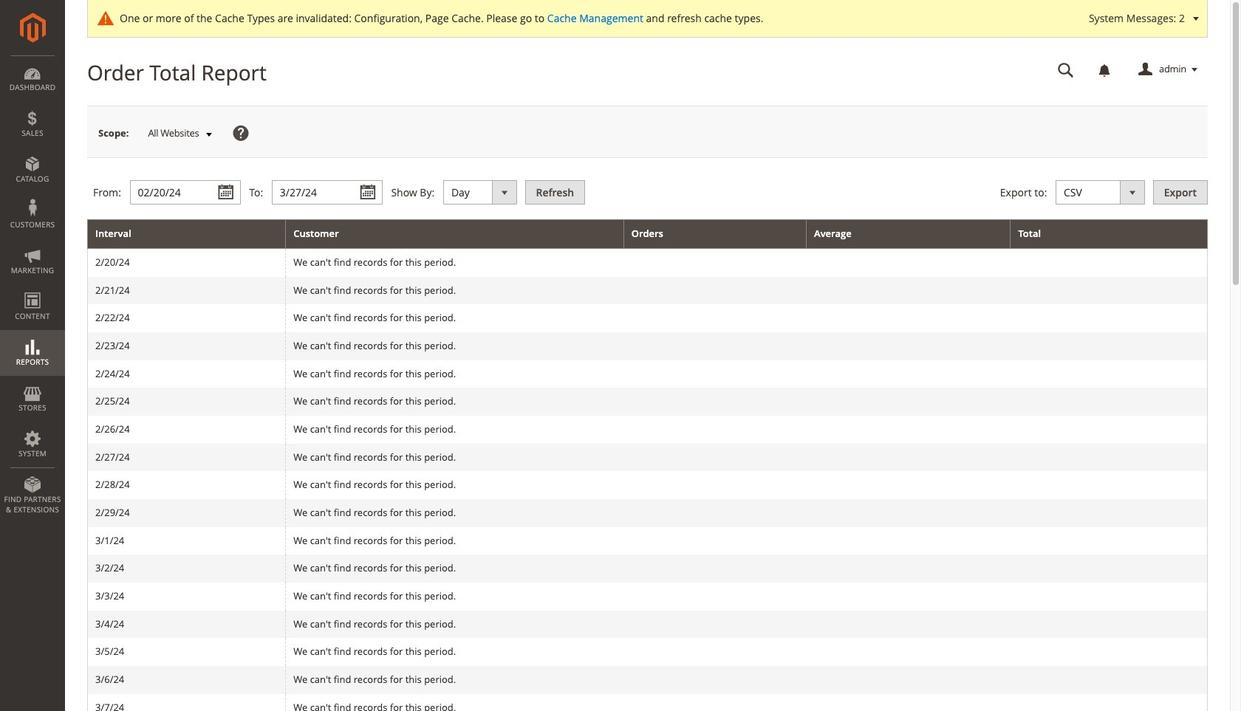 Task type: vqa. For each thing, say whether or not it's contained in the screenshot.
MAGENTO ADMIN PANEL 'IMAGE'
yes



Task type: locate. For each thing, give the bounding box(es) containing it.
menu bar
[[0, 55, 65, 522]]

None text field
[[272, 180, 382, 205]]

None text field
[[1048, 57, 1084, 83], [130, 180, 240, 205], [1048, 57, 1084, 83], [130, 180, 240, 205]]



Task type: describe. For each thing, give the bounding box(es) containing it.
magento admin panel image
[[20, 13, 45, 43]]



